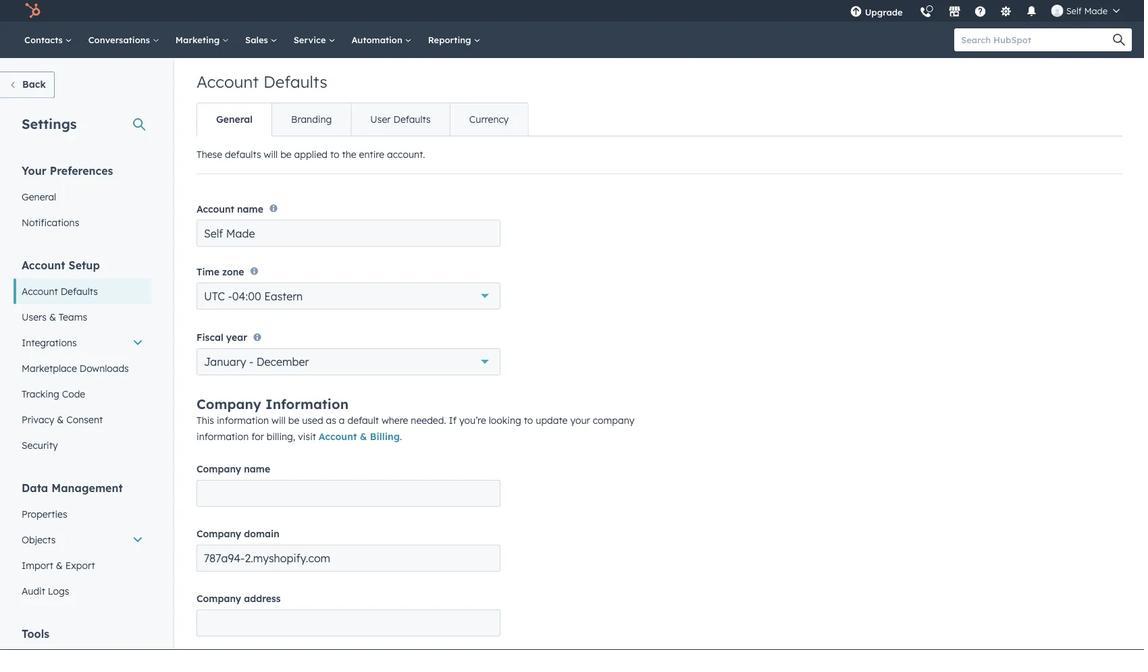 Task type: describe. For each thing, give the bounding box(es) containing it.
settings link
[[992, 0, 1020, 22]]

account & billing link
[[319, 431, 400, 443]]

calling icon image
[[920, 7, 932, 19]]

december
[[256, 355, 309, 369]]

account setup element
[[14, 258, 151, 458]]

& for export
[[56, 560, 63, 571]]

account name
[[197, 203, 263, 215]]

search button
[[1106, 28, 1132, 51]]

your preferences element
[[14, 163, 151, 235]]

january - december button
[[197, 349, 501, 376]]

Company domain text field
[[197, 545, 501, 572]]

address
[[244, 593, 281, 605]]

security link
[[14, 433, 151, 458]]

data
[[22, 481, 48, 495]]

be for applied
[[280, 149, 292, 160]]

defaults for user defaults link
[[393, 113, 431, 125]]

entire
[[359, 149, 384, 160]]

reporting link
[[420, 22, 489, 58]]

calling icon button
[[914, 1, 937, 21]]

Company address text field
[[197, 610, 501, 637]]

year
[[226, 332, 247, 344]]

back
[[22, 78, 46, 90]]

general link for preferences
[[14, 184, 151, 210]]

currency link
[[450, 103, 528, 136]]

notifications image
[[1026, 6, 1038, 18]]

audit logs
[[22, 585, 69, 597]]

used
[[302, 415, 323, 427]]

company for company domain
[[197, 528, 241, 540]]

account down marketing link on the left
[[197, 72, 259, 92]]

notifications
[[22, 216, 79, 228]]

this
[[197, 415, 214, 427]]

& for billing
[[360, 431, 367, 443]]

tools
[[22, 627, 49, 641]]

domain
[[244, 528, 279, 540]]

name for account name
[[237, 203, 263, 215]]

time
[[197, 266, 219, 278]]

menu containing self made
[[842, 0, 1128, 27]]

time zone
[[197, 266, 244, 278]]

sales link
[[237, 22, 286, 58]]

contacts link
[[16, 22, 80, 58]]

utc -04:00 eastern button
[[197, 283, 501, 310]]

billing
[[370, 431, 400, 443]]

name for company name
[[244, 463, 270, 475]]

information
[[266, 396, 349, 413]]

sales
[[245, 34, 271, 45]]

account up users
[[22, 285, 58, 297]]

a
[[339, 415, 345, 427]]

audit
[[22, 585, 45, 597]]

security
[[22, 439, 58, 451]]

self made
[[1066, 5, 1108, 16]]

user defaults link
[[351, 103, 450, 136]]

settings image
[[1000, 6, 1012, 18]]

settings
[[22, 115, 77, 132]]

data management
[[22, 481, 123, 495]]

for
[[251, 431, 264, 443]]

& for teams
[[49, 311, 56, 323]]

import
[[22, 560, 53, 571]]

properties
[[22, 508, 67, 520]]

marketplace downloads
[[22, 362, 129, 374]]

user
[[370, 113, 391, 125]]

contacts
[[24, 34, 65, 45]]

the
[[342, 149, 356, 160]]

self
[[1066, 5, 1082, 16]]

objects
[[22, 534, 56, 546]]

audit logs link
[[14, 579, 151, 604]]

help button
[[969, 0, 992, 22]]

import & export
[[22, 560, 95, 571]]

your preferences
[[22, 164, 113, 177]]

your
[[22, 164, 46, 177]]

this information will be used as a default where needed. if you're looking to update your company information for billing, visit
[[197, 415, 635, 443]]

.
[[400, 431, 402, 443]]

04:00
[[232, 290, 261, 303]]

0 vertical spatial to
[[330, 149, 340, 160]]

& for consent
[[57, 414, 64, 426]]

branding
[[291, 113, 332, 125]]

hubspot link
[[16, 3, 51, 19]]

these
[[197, 149, 222, 160]]

reporting
[[428, 34, 474, 45]]

marketplaces button
[[941, 0, 969, 22]]

utc
[[204, 290, 225, 303]]

visit
[[298, 431, 316, 443]]

service link
[[286, 22, 343, 58]]

applied
[[294, 149, 328, 160]]

search image
[[1113, 34, 1125, 46]]

service
[[294, 34, 329, 45]]

0 vertical spatial information
[[217, 415, 269, 427]]

looking
[[489, 415, 521, 427]]

users & teams
[[22, 311, 87, 323]]

tools element
[[22, 627, 151, 650]]

privacy & consent
[[22, 414, 103, 426]]

be for used
[[288, 415, 299, 427]]

branding link
[[272, 103, 351, 136]]



Task type: locate. For each thing, give the bounding box(es) containing it.
Search HubSpot search field
[[954, 28, 1120, 51]]

0 vertical spatial -
[[228, 290, 232, 303]]

company
[[593, 415, 635, 427]]

- inside "popup button"
[[228, 290, 232, 303]]

- right january
[[249, 355, 253, 369]]

setup
[[69, 258, 100, 272]]

fiscal year
[[197, 332, 247, 344]]

marketplace downloads link
[[14, 356, 151, 381]]

1 vertical spatial information
[[197, 431, 249, 443]]

general
[[216, 113, 253, 125], [22, 191, 56, 203]]

upgrade image
[[850, 6, 862, 18]]

0 vertical spatial defaults
[[263, 72, 327, 92]]

account.
[[387, 149, 425, 160]]

information
[[217, 415, 269, 427], [197, 431, 249, 443]]

defaults inside account setup element
[[61, 285, 98, 297]]

default
[[347, 415, 379, 427]]

marketplaces image
[[949, 6, 961, 18]]

conversations
[[88, 34, 153, 45]]

ruby anderson image
[[1052, 5, 1064, 17]]

account & billing .
[[319, 431, 402, 443]]

0 vertical spatial name
[[237, 203, 263, 215]]

general link
[[197, 103, 272, 136], [14, 184, 151, 210]]

company name
[[197, 463, 270, 475]]

1 horizontal spatial general link
[[197, 103, 272, 136]]

0 vertical spatial be
[[280, 149, 292, 160]]

automation link
[[343, 22, 420, 58]]

1 vertical spatial to
[[524, 415, 533, 427]]

downloads
[[80, 362, 129, 374]]

0 horizontal spatial general link
[[14, 184, 151, 210]]

teams
[[59, 311, 87, 323]]

defaults up the branding
[[263, 72, 327, 92]]

& inside "link"
[[56, 560, 63, 571]]

users
[[22, 311, 47, 323]]

general for your
[[22, 191, 56, 203]]

3 company from the top
[[197, 528, 241, 540]]

tracking code
[[22, 388, 85, 400]]

consent
[[66, 414, 103, 426]]

navigation
[[197, 103, 528, 136]]

general down your on the top
[[22, 191, 56, 203]]

hubspot image
[[24, 3, 41, 19]]

- for december
[[249, 355, 253, 369]]

tracking
[[22, 388, 59, 400]]

menu
[[842, 0, 1128, 27]]

account
[[197, 72, 259, 92], [197, 203, 234, 215], [22, 258, 65, 272], [22, 285, 58, 297], [319, 431, 357, 443]]

utc -04:00 eastern
[[204, 290, 303, 303]]

management
[[51, 481, 123, 495]]

& right users
[[49, 311, 56, 323]]

currency
[[469, 113, 509, 125]]

1 vertical spatial -
[[249, 355, 253, 369]]

1 company from the top
[[197, 396, 261, 413]]

1 horizontal spatial to
[[524, 415, 533, 427]]

information down this
[[197, 431, 249, 443]]

you're
[[459, 415, 486, 427]]

information up for in the bottom of the page
[[217, 415, 269, 427]]

privacy
[[22, 414, 54, 426]]

user defaults
[[370, 113, 431, 125]]

help image
[[975, 6, 987, 18]]

account defaults down the account setup at the top left
[[22, 285, 98, 297]]

account left setup
[[22, 258, 65, 272]]

logs
[[48, 585, 69, 597]]

will
[[264, 149, 278, 160], [272, 415, 286, 427]]

- right utc
[[228, 290, 232, 303]]

defaults right user
[[393, 113, 431, 125]]

will up billing,
[[272, 415, 286, 427]]

&
[[49, 311, 56, 323], [57, 414, 64, 426], [360, 431, 367, 443], [56, 560, 63, 571]]

2 vertical spatial defaults
[[61, 285, 98, 297]]

account setup
[[22, 258, 100, 272]]

will for information
[[272, 415, 286, 427]]

defaults
[[225, 149, 261, 160]]

marketplace
[[22, 362, 77, 374]]

privacy & consent link
[[14, 407, 151, 433]]

account defaults link
[[14, 279, 151, 304]]

be left used
[[288, 415, 299, 427]]

import & export link
[[14, 553, 151, 579]]

marketing
[[175, 34, 222, 45]]

0 vertical spatial general
[[216, 113, 253, 125]]

to left the on the left of page
[[330, 149, 340, 160]]

company up this
[[197, 396, 261, 413]]

company address
[[197, 593, 281, 605]]

company domain
[[197, 528, 279, 540]]

general link down preferences
[[14, 184, 151, 210]]

0 horizontal spatial general
[[22, 191, 56, 203]]

will inside this information will be used as a default where needed. if you're looking to update your company information for billing, visit
[[272, 415, 286, 427]]

integrations
[[22, 337, 77, 349]]

& right privacy
[[57, 414, 64, 426]]

billing,
[[267, 431, 295, 443]]

1 horizontal spatial general
[[216, 113, 253, 125]]

company information
[[197, 396, 349, 413]]

navigation containing general
[[197, 103, 528, 136]]

company left domain
[[197, 528, 241, 540]]

january
[[204, 355, 246, 369]]

name down defaults
[[237, 203, 263, 215]]

zone
[[222, 266, 244, 278]]

- inside popup button
[[249, 355, 253, 369]]

general for account
[[216, 113, 253, 125]]

1 vertical spatial account defaults
[[22, 285, 98, 297]]

1 vertical spatial general
[[22, 191, 56, 203]]

upgrade
[[865, 6, 903, 18]]

company
[[197, 396, 261, 413], [197, 463, 241, 475], [197, 528, 241, 540], [197, 593, 241, 605]]

0 horizontal spatial defaults
[[61, 285, 98, 297]]

account defaults down "sales" "link"
[[197, 72, 327, 92]]

to inside this information will be used as a default where needed. if you're looking to update your company information for billing, visit
[[524, 415, 533, 427]]

as
[[326, 415, 336, 427]]

objects button
[[14, 527, 151, 553]]

automation
[[352, 34, 405, 45]]

fiscal
[[197, 332, 223, 344]]

defaults up users & teams link
[[61, 285, 98, 297]]

eastern
[[264, 290, 303, 303]]

1 vertical spatial will
[[272, 415, 286, 427]]

be left applied
[[280, 149, 292, 160]]

2 company from the top
[[197, 463, 241, 475]]

general link up defaults
[[197, 103, 272, 136]]

& left export
[[56, 560, 63, 571]]

export
[[65, 560, 95, 571]]

Account name text field
[[197, 220, 501, 247]]

data management element
[[14, 481, 151, 604]]

company left address
[[197, 593, 241, 605]]

general inside your preferences 'element'
[[22, 191, 56, 203]]

account down a
[[319, 431, 357, 443]]

company for company address
[[197, 593, 241, 605]]

0 horizontal spatial account defaults
[[22, 285, 98, 297]]

code
[[62, 388, 85, 400]]

general up defaults
[[216, 113, 253, 125]]

made
[[1084, 5, 1108, 16]]

- for 04:00
[[228, 290, 232, 303]]

1 vertical spatial defaults
[[393, 113, 431, 125]]

general link for defaults
[[197, 103, 272, 136]]

conversations link
[[80, 22, 167, 58]]

1 vertical spatial name
[[244, 463, 270, 475]]

4 company from the top
[[197, 593, 241, 605]]

1 vertical spatial general link
[[14, 184, 151, 210]]

be
[[280, 149, 292, 160], [288, 415, 299, 427]]

company for company information
[[197, 396, 261, 413]]

will for defaults
[[264, 149, 278, 160]]

2 horizontal spatial defaults
[[393, 113, 431, 125]]

your
[[570, 415, 590, 427]]

0 vertical spatial will
[[264, 149, 278, 160]]

account down 'these'
[[197, 203, 234, 215]]

back link
[[0, 72, 55, 98]]

1 horizontal spatial account defaults
[[197, 72, 327, 92]]

to left update at the left bottom
[[524, 415, 533, 427]]

1 horizontal spatial -
[[249, 355, 253, 369]]

if
[[449, 415, 457, 427]]

account defaults inside account setup element
[[22, 285, 98, 297]]

0 horizontal spatial -
[[228, 290, 232, 303]]

& down default at the bottom
[[360, 431, 367, 443]]

0 horizontal spatial to
[[330, 149, 340, 160]]

company for company name
[[197, 463, 241, 475]]

Company name text field
[[197, 480, 501, 507]]

tracking code link
[[14, 381, 151, 407]]

notifications button
[[1020, 0, 1043, 22]]

name down for in the bottom of the page
[[244, 463, 270, 475]]

be inside this information will be used as a default where needed. if you're looking to update your company information for billing, visit
[[288, 415, 299, 427]]

1 vertical spatial be
[[288, 415, 299, 427]]

name
[[237, 203, 263, 215], [244, 463, 270, 475]]

0 vertical spatial general link
[[197, 103, 272, 136]]

1 horizontal spatial defaults
[[263, 72, 327, 92]]

company down this
[[197, 463, 241, 475]]

defaults for account defaults link
[[61, 285, 98, 297]]

january - december
[[204, 355, 309, 369]]

will right defaults
[[264, 149, 278, 160]]

update
[[536, 415, 568, 427]]

0 vertical spatial account defaults
[[197, 72, 327, 92]]

-
[[228, 290, 232, 303], [249, 355, 253, 369]]



Task type: vqa. For each thing, say whether or not it's contained in the screenshot.
6th press to sort. element from the left Press to sort. image
no



